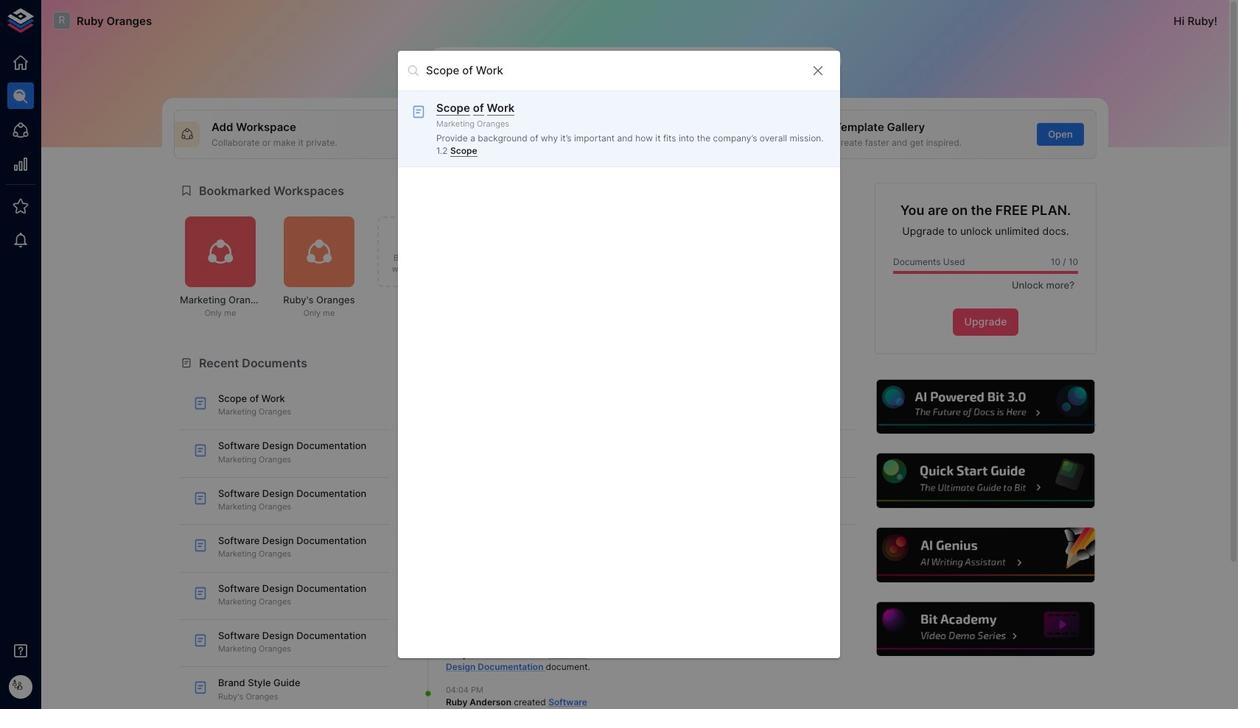 Task type: describe. For each thing, give the bounding box(es) containing it.
2 help image from the top
[[875, 452, 1097, 511]]

Search documents, folders and workspaces... text field
[[426, 59, 799, 82]]

1 help image from the top
[[875, 378, 1097, 436]]



Task type: locate. For each thing, give the bounding box(es) containing it.
help image
[[875, 378, 1097, 436], [875, 452, 1097, 511], [875, 526, 1097, 585], [875, 601, 1097, 659]]

3 help image from the top
[[875, 526, 1097, 585]]

dialog
[[398, 50, 840, 659]]

4 help image from the top
[[875, 601, 1097, 659]]



Task type: vqa. For each thing, say whether or not it's contained in the screenshot.
bottommost Agenda
no



